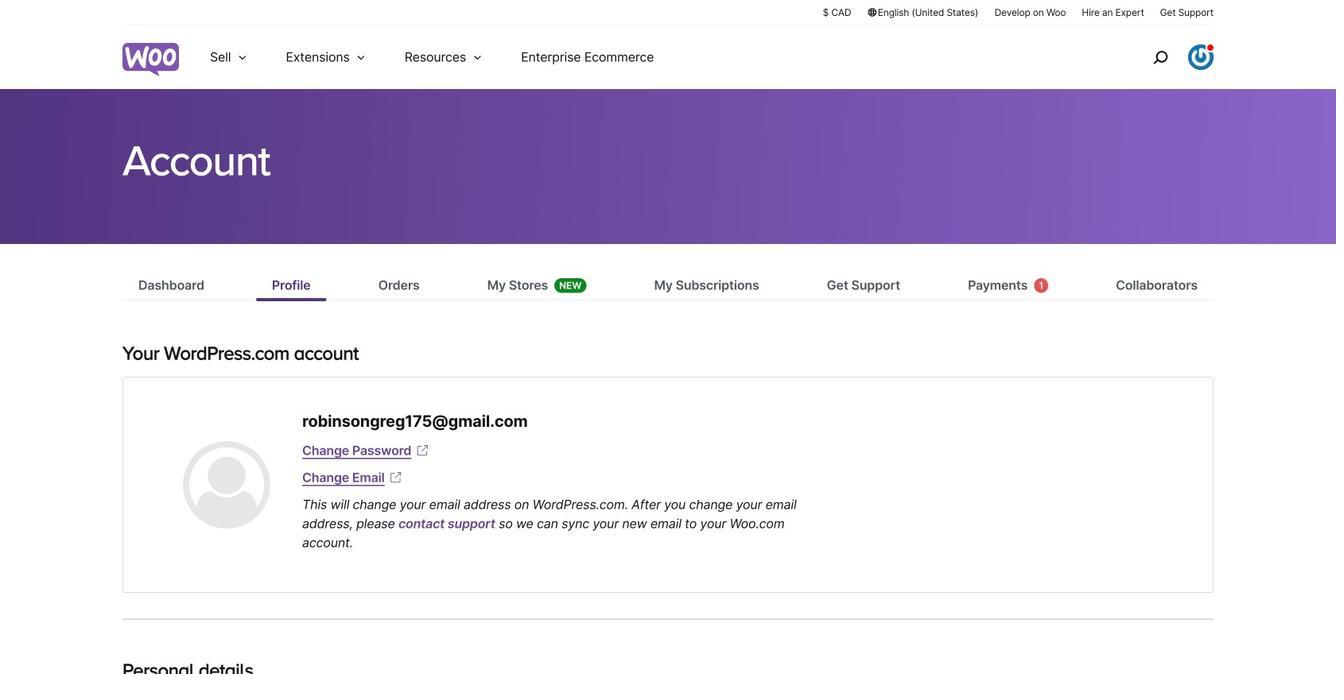 Task type: locate. For each thing, give the bounding box(es) containing it.
0 horizontal spatial external link image
[[388, 470, 404, 486]]

1 vertical spatial external link image
[[388, 470, 404, 486]]

gravatar image image
[[183, 442, 271, 529]]

external link image
[[415, 443, 431, 459], [388, 470, 404, 486]]

service navigation menu element
[[1120, 31, 1214, 83]]

1 horizontal spatial external link image
[[415, 443, 431, 459]]

0 vertical spatial external link image
[[415, 443, 431, 459]]



Task type: vqa. For each thing, say whether or not it's contained in the screenshot.
venkatb0ed7c431e at top left
no



Task type: describe. For each thing, give the bounding box(es) containing it.
search image
[[1148, 45, 1174, 70]]

open account menu image
[[1189, 45, 1214, 70]]



